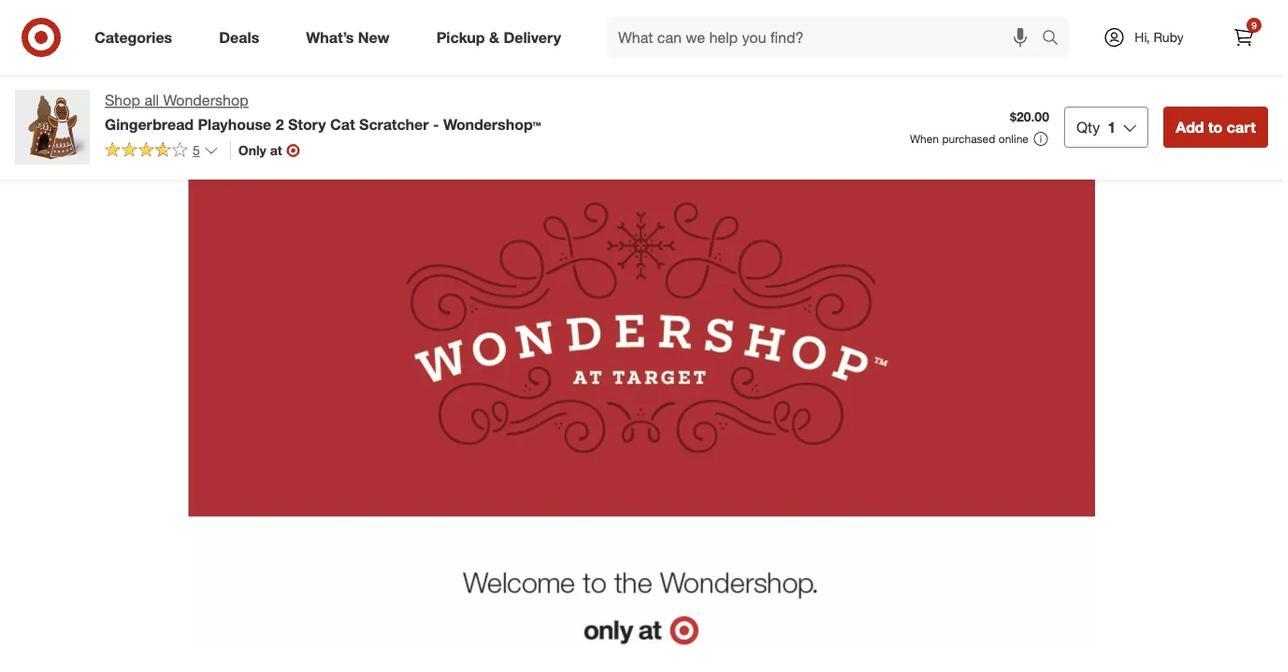 Task type: locate. For each thing, give the bounding box(es) containing it.
what's
[[306, 28, 354, 46]]

-
[[433, 115, 439, 133]]

when purchased online
[[910, 132, 1029, 146]]

online
[[999, 132, 1029, 146]]

only
[[238, 142, 267, 158]]

deals link
[[203, 17, 283, 58]]

add
[[1176, 118, 1205, 136]]

5
[[193, 142, 200, 158]]

new
[[358, 28, 390, 46]]

pickup & delivery
[[437, 28, 561, 46]]

ruby
[[1154, 29, 1184, 45]]

the
[[583, 94, 615, 120]]

5 link
[[105, 141, 219, 163]]

add to cart
[[1176, 118, 1257, 136]]

gingerbread
[[105, 115, 194, 133]]

$20.00
[[1011, 109, 1050, 125]]

playhouse
[[198, 115, 272, 133]]

only at
[[238, 142, 282, 158]]

cat
[[330, 115, 355, 133]]

shop all wondershop gingerbread playhouse 2 story cat scratcher - wondershop™
[[105, 91, 541, 133]]

pickup & delivery link
[[421, 17, 585, 58]]

what's new
[[306, 28, 390, 46]]

What can we help you find? suggestions appear below search field
[[607, 17, 1047, 58]]

shop
[[105, 91, 140, 109]]

at
[[270, 142, 282, 158]]

hi,
[[1135, 29, 1151, 45]]

categories link
[[79, 17, 196, 58]]

to
[[1209, 118, 1223, 136]]

qty
[[1077, 118, 1101, 136]]

scratcher
[[359, 115, 429, 133]]

from the manufacturer
[[524, 94, 759, 120]]

hi, ruby
[[1135, 29, 1184, 45]]

story
[[288, 115, 326, 133]]



Task type: vqa. For each thing, say whether or not it's contained in the screenshot.
Debit
no



Task type: describe. For each thing, give the bounding box(es) containing it.
pickup
[[437, 28, 485, 46]]

1
[[1108, 118, 1117, 136]]

add to cart button
[[1164, 107, 1269, 148]]

manufacturer
[[621, 94, 759, 120]]

when
[[910, 132, 940, 146]]

search button
[[1034, 17, 1079, 62]]

search
[[1034, 30, 1079, 48]]

categories
[[95, 28, 172, 46]]

qty 1
[[1077, 118, 1117, 136]]

2
[[276, 115, 284, 133]]

9
[[1252, 19, 1257, 31]]

delivery
[[504, 28, 561, 46]]

wondershop™
[[443, 115, 541, 133]]

deals
[[219, 28, 259, 46]]

&
[[489, 28, 500, 46]]

wondershop
[[163, 91, 249, 109]]

image of gingerbread playhouse 2 story cat scratcher - wondershop™ image
[[15, 90, 90, 165]]

what's new link
[[290, 17, 413, 58]]

all
[[144, 91, 159, 109]]

from
[[524, 94, 577, 120]]

purchased
[[943, 132, 996, 146]]

cart
[[1228, 118, 1257, 136]]

9 link
[[1224, 17, 1265, 58]]



